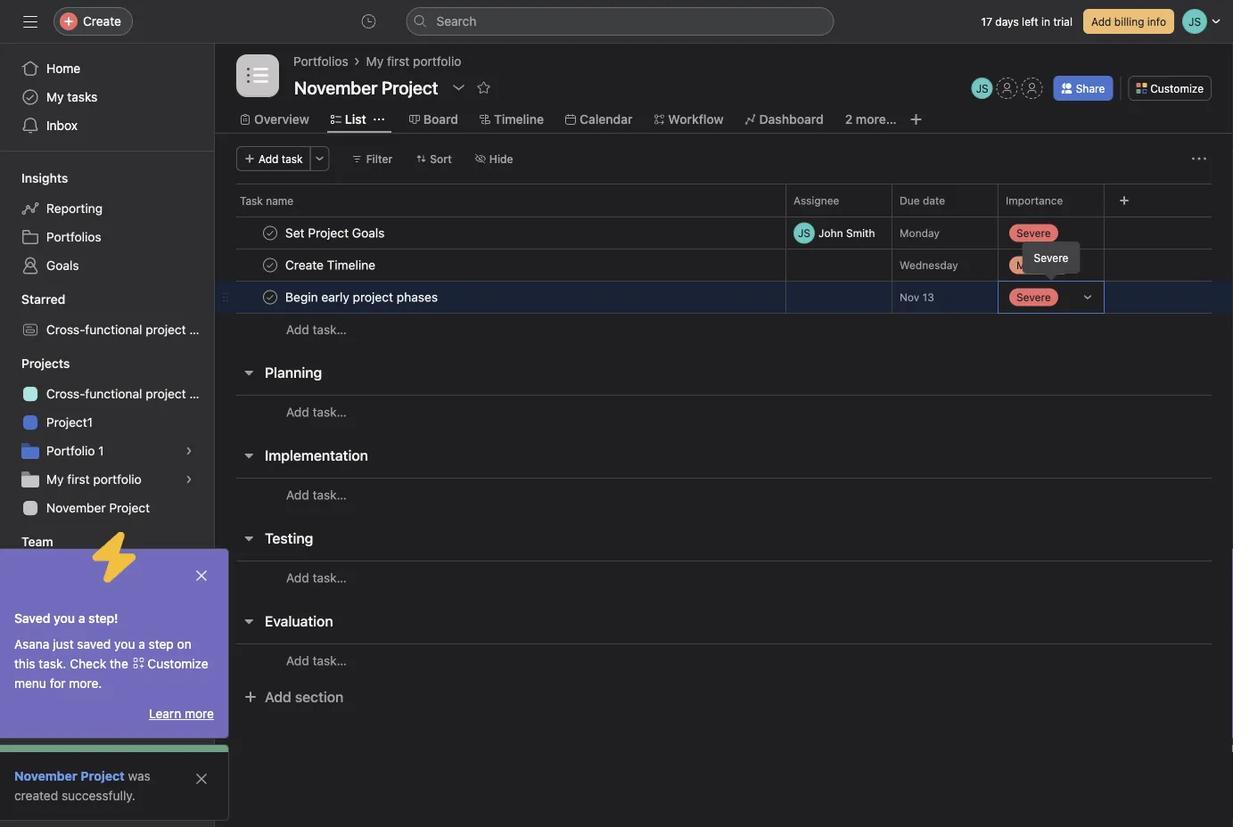 Task type: describe. For each thing, give the bounding box(es) containing it.
reporting
[[46, 201, 103, 216]]

add field image
[[1119, 195, 1130, 206]]

add to starred image
[[477, 80, 491, 95]]

2 add task… from the top
[[286, 405, 347, 420]]

Create Timeline text field
[[282, 256, 381, 274]]

1 horizontal spatial my first portfolio
[[366, 54, 461, 69]]

add down implementation button
[[286, 488, 309, 502]]

1 horizontal spatial portfolios link
[[293, 52, 348, 71]]

list link
[[331, 110, 366, 129]]

add inside button
[[1091, 15, 1111, 28]]

row containing js
[[215, 217, 1233, 250]]

projects element
[[0, 348, 214, 526]]

customize for customize
[[1150, 82, 1204, 95]]

js inside row
[[798, 227, 811, 239]]

date
[[923, 194, 945, 207]]

add inside the header untitled section tree grid
[[286, 322, 309, 337]]

5 add task… from the top
[[286, 654, 347, 668]]

1 vertical spatial november project
[[14, 769, 125, 784]]

task… for add task… button inside the header untitled section tree grid
[[313, 322, 347, 337]]

share button
[[1054, 76, 1113, 101]]

invite button
[[17, 788, 94, 820]]

for
[[50, 676, 66, 691]]

filter button
[[344, 146, 401, 171]]

customize for customize menu for more.
[[147, 657, 208, 671]]

home
[[46, 61, 80, 76]]

add task
[[259, 152, 303, 165]]

evaluation
[[265, 613, 333, 630]]

cross- inside projects element
[[46, 387, 85, 401]]

0 vertical spatial november project link
[[11, 494, 203, 522]]

my tasks link
[[11, 83, 203, 111]]

cross-functional project plan for first cross-functional project plan link from the bottom of the page
[[46, 387, 214, 401]]

3 add task… button from the top
[[286, 485, 347, 505]]

severe button
[[999, 217, 1104, 249]]

collapse task list for this section image for evaluation
[[242, 614, 256, 629]]

task
[[240, 194, 263, 207]]

portfolio 1
[[46, 444, 104, 458]]

severe for nov 13
[[1016, 291, 1051, 304]]

first inside projects element
[[67, 472, 90, 487]]

implementation button
[[265, 440, 368, 472]]

more.
[[69, 676, 102, 691]]

row containing nov 13
[[215, 281, 1233, 314]]

my tasks
[[46, 90, 98, 104]]

november inside projects element
[[46, 501, 106, 515]]

functional for first cross-functional project plan link from the bottom of the page
[[85, 387, 142, 401]]

wednesday row
[[215, 249, 1233, 282]]

was created successfully.
[[14, 769, 151, 803]]

4 add task… button from the top
[[286, 568, 347, 588]]

17 days left in trial
[[981, 15, 1073, 28]]

learn more
[[149, 707, 214, 721]]

insights element
[[0, 162, 214, 284]]

sort button
[[408, 146, 460, 171]]

hide sidebar image
[[23, 14, 37, 29]]

inbox
[[46, 118, 78, 133]]

asana
[[14, 637, 49, 652]]

add section
[[265, 689, 344, 706]]

row containing task name
[[215, 184, 1233, 217]]

completed checkbox for nov 13
[[259, 287, 281, 308]]

my down history image at the left
[[366, 54, 384, 69]]

2 project from the top
[[146, 387, 186, 401]]

due date
[[900, 194, 945, 207]]

planning
[[265, 364, 322, 381]]

workflow link
[[654, 110, 724, 129]]

cross-functional project plan for cross-functional project plan link within the starred element
[[46, 322, 214, 337]]

add inside "button"
[[265, 689, 291, 706]]

projects button
[[0, 355, 70, 373]]

collapse task list for this section image
[[242, 531, 256, 546]]

assignee
[[794, 194, 839, 207]]

create timeline cell
[[215, 249, 786, 282]]

severe tooltip
[[1023, 243, 1079, 278]]

1 add task… row from the top
[[215, 313, 1233, 346]]

task… for 3rd add task… button from the top
[[313, 488, 347, 502]]

starred element
[[0, 284, 214, 348]]

hide
[[489, 152, 513, 165]]

my inside the "teams" element
[[46, 565, 64, 580]]

see details, my first portfolio image
[[184, 474, 194, 485]]

wednesday
[[900, 259, 958, 272]]

the
[[110, 657, 128, 671]]

board
[[423, 112, 458, 127]]

Completed checkbox
[[259, 255, 281, 276]]

dashboard
[[759, 112, 824, 127]]

add down planning
[[286, 405, 309, 420]]

search list box
[[406, 7, 834, 36]]

saved
[[14, 611, 50, 626]]

more
[[185, 707, 214, 721]]

invite
[[50, 797, 82, 811]]

Set Project Goals text field
[[282, 224, 390, 242]]

projects
[[21, 356, 70, 371]]

cross- inside starred element
[[46, 322, 85, 337]]

learn more link
[[149, 707, 214, 721]]

5 add task… row from the top
[[215, 644, 1233, 678]]

3 add task… from the top
[[286, 488, 347, 502]]

collapse task list for this section image for planning
[[242, 366, 256, 380]]

create button
[[53, 7, 133, 36]]

reporting link
[[11, 194, 203, 223]]

functional for cross-functional project plan link within the starred element
[[85, 322, 142, 337]]

add section button
[[236, 681, 351, 713]]

completed image
[[259, 287, 281, 308]]

monday
[[900, 227, 940, 239]]

add down testing at the bottom of page
[[286, 571, 309, 585]]

dashboard link
[[745, 110, 824, 129]]

4 add task… from the top
[[286, 571, 347, 585]]

asana just saved you a step on this task. check the
[[14, 637, 191, 671]]

timeline
[[494, 112, 544, 127]]

2 more…
[[845, 112, 897, 127]]

john
[[819, 227, 843, 239]]

history image
[[362, 14, 376, 29]]

task… for 4th add task… button from the bottom
[[313, 405, 347, 420]]

list
[[345, 112, 366, 127]]

13
[[923, 291, 934, 304]]

inbox link
[[11, 111, 203, 140]]

successfully.
[[62, 789, 135, 803]]

add task… button inside the header untitled section tree grid
[[286, 320, 347, 340]]

project1 link
[[11, 408, 203, 437]]

due
[[900, 194, 920, 207]]

hide button
[[467, 146, 521, 171]]

my workspace link
[[11, 558, 203, 587]]

my workspace
[[46, 565, 129, 580]]

just
[[53, 637, 74, 652]]

create
[[83, 14, 121, 29]]

tasks
[[67, 90, 98, 104]]

tab actions image
[[373, 114, 384, 125]]

add billing info button
[[1083, 9, 1174, 34]]

smith
[[846, 227, 875, 239]]

goals
[[46, 258, 79, 273]]

5 add task… button from the top
[[286, 651, 347, 671]]

info
[[1147, 15, 1166, 28]]

add left task
[[259, 152, 279, 165]]

my first portfolio inside projects element
[[46, 472, 142, 487]]



Task type: locate. For each thing, give the bounding box(es) containing it.
functional inside starred element
[[85, 322, 142, 337]]

customize down info
[[1150, 82, 1204, 95]]

menu
[[14, 676, 46, 691]]

row
[[215, 184, 1233, 217], [236, 216, 1212, 218], [215, 217, 1233, 250], [215, 281, 1233, 314]]

2 collapse task list for this section image from the top
[[242, 448, 256, 463]]

cross-functional project plan down goals 'link'
[[46, 322, 214, 337]]

customize button
[[1128, 76, 1212, 101]]

a left "step"
[[138, 637, 145, 652]]

calendar
[[580, 112, 633, 127]]

2 add task… button from the top
[[286, 403, 347, 422]]

severe down severe tooltip
[[1016, 291, 1051, 304]]

task… up evaluation
[[313, 571, 347, 585]]

1 vertical spatial project
[[81, 769, 125, 784]]

0 horizontal spatial customize
[[147, 657, 208, 671]]

5 task… from the top
[[313, 654, 347, 668]]

completed image for wednesday
[[259, 255, 281, 276]]

collapse task list for this section image right see details, portfolio 1 "icon"
[[242, 448, 256, 463]]

functional
[[85, 322, 142, 337], [85, 387, 142, 401]]

project down goals 'link'
[[146, 322, 186, 337]]

november
[[46, 501, 106, 515], [14, 769, 77, 784]]

more actions image
[[1192, 152, 1206, 166]]

0 horizontal spatial you
[[54, 611, 75, 626]]

project up the "teams" element
[[109, 501, 150, 515]]

1 vertical spatial you
[[114, 637, 135, 652]]

task
[[282, 152, 303, 165]]

2 cross- from the top
[[46, 387, 85, 401]]

add task… inside the header untitled section tree grid
[[286, 322, 347, 337]]

collapse task list for this section image
[[242, 366, 256, 380], [242, 448, 256, 463], [242, 614, 256, 629]]

step
[[149, 637, 174, 652]]

1 vertical spatial november project link
[[14, 769, 125, 784]]

add
[[1091, 15, 1111, 28], [259, 152, 279, 165], [286, 322, 309, 337], [286, 405, 309, 420], [286, 488, 309, 502], [286, 571, 309, 585], [286, 654, 309, 668], [265, 689, 291, 706]]

1 vertical spatial project
[[146, 387, 186, 401]]

collapse task list for this section image left "planning" button
[[242, 366, 256, 380]]

severe inside tooltip
[[1034, 251, 1069, 264]]

0 vertical spatial cross-functional project plan link
[[11, 316, 214, 344]]

portfolio down portfolio 1 link on the left
[[93, 472, 142, 487]]

0 horizontal spatial my first portfolio link
[[11, 465, 203, 494]]

1 vertical spatial cross-functional project plan link
[[11, 380, 214, 408]]

sort
[[430, 152, 452, 165]]

customize inside "dropdown button"
[[1150, 82, 1204, 95]]

0 vertical spatial severe
[[1016, 227, 1051, 239]]

portfolios inside insights element
[[46, 230, 101, 244]]

portfolios
[[293, 54, 348, 69], [46, 230, 101, 244]]

3 add task… row from the top
[[215, 478, 1233, 512]]

completed checkbox inside begin early project phases cell
[[259, 287, 281, 308]]

3 task… from the top
[[313, 488, 347, 502]]

None text field
[[290, 71, 443, 103]]

1 vertical spatial portfolios link
[[11, 223, 203, 251]]

1 vertical spatial severe
[[1034, 251, 1069, 264]]

my first portfolio down 1
[[46, 472, 142, 487]]

functional up project1 link
[[85, 387, 142, 401]]

1 vertical spatial portfolios
[[46, 230, 101, 244]]

created
[[14, 789, 58, 803]]

completed checkbox for monday
[[259, 222, 281, 244]]

billing
[[1114, 15, 1144, 28]]

2 cross-functional project plan link from the top
[[11, 380, 214, 408]]

1 horizontal spatial js
[[976, 82, 989, 95]]

1 collapse task list for this section image from the top
[[242, 366, 256, 380]]

first up board link
[[387, 54, 410, 69]]

severe up severe tooltip
[[1016, 227, 1051, 239]]

project
[[146, 322, 186, 337], [146, 387, 186, 401]]

0 vertical spatial first
[[387, 54, 410, 69]]

move tasks between sections image
[[732, 292, 743, 303]]

4 task… from the top
[[313, 571, 347, 585]]

check
[[70, 657, 106, 671]]

0 vertical spatial project
[[146, 322, 186, 337]]

add up "planning" button
[[286, 322, 309, 337]]

teams element
[[0, 526, 214, 590]]

js left john
[[798, 227, 811, 239]]

0 vertical spatial portfolio
[[413, 54, 461, 69]]

portfolios up list link
[[293, 54, 348, 69]]

see details, portfolio 1 image
[[184, 446, 194, 457]]

cross-functional project plan up project1 link
[[46, 387, 214, 401]]

november project inside projects element
[[46, 501, 150, 515]]

0 vertical spatial js
[[976, 82, 989, 95]]

left
[[1022, 15, 1038, 28]]

1 completed image from the top
[[259, 222, 281, 244]]

you inside asana just saved you a step on this task. check the
[[114, 637, 135, 652]]

task… for 2nd add task… button from the bottom of the page
[[313, 571, 347, 585]]

task… inside the header untitled section tree grid
[[313, 322, 347, 337]]

my inside global element
[[46, 90, 64, 104]]

completed checkbox inside set project goals cell
[[259, 222, 281, 244]]

completed checkbox up completed option
[[259, 222, 281, 244]]

customize menu for more.
[[14, 657, 208, 691]]

severe
[[1016, 227, 1051, 239], [1034, 251, 1069, 264], [1016, 291, 1051, 304]]

team
[[21, 535, 53, 549]]

1 functional from the top
[[85, 322, 142, 337]]

3 collapse task list for this section image from the top
[[242, 614, 256, 629]]

1 horizontal spatial portfolio
[[413, 54, 461, 69]]

add task… button up implementation at the left bottom
[[286, 403, 347, 422]]

1 horizontal spatial my first portfolio link
[[366, 52, 461, 71]]

add task… down implementation button
[[286, 488, 347, 502]]

js
[[976, 82, 989, 95], [798, 227, 811, 239]]

0 horizontal spatial first
[[67, 472, 90, 487]]

saved you a step!
[[14, 611, 118, 626]]

0 vertical spatial plan
[[189, 322, 214, 337]]

1 vertical spatial plan
[[189, 387, 214, 401]]

task… for first add task… button from the bottom of the page
[[313, 654, 347, 668]]

goals link
[[11, 251, 203, 280]]

2 functional from the top
[[85, 387, 142, 401]]

1 vertical spatial functional
[[85, 387, 142, 401]]

completed image inside "create timeline" cell
[[259, 255, 281, 276]]

1 vertical spatial completed checkbox
[[259, 287, 281, 308]]

cross- up project1
[[46, 387, 85, 401]]

insights button
[[0, 169, 68, 187]]

nov 13
[[900, 291, 934, 304]]

trial
[[1053, 15, 1073, 28]]

portfolios link
[[293, 52, 348, 71], [11, 223, 203, 251]]

1 add task… from the top
[[286, 322, 347, 337]]

my first portfolio link down 1
[[11, 465, 203, 494]]

1 vertical spatial js
[[798, 227, 811, 239]]

insights
[[21, 171, 68, 185]]

you up the
[[114, 637, 135, 652]]

2 vertical spatial collapse task list for this section image
[[242, 614, 256, 629]]

Begin early project phases text field
[[282, 288, 443, 306]]

js down 17
[[976, 82, 989, 95]]

17
[[981, 15, 992, 28]]

1 vertical spatial customize
[[147, 657, 208, 671]]

0 vertical spatial cross-functional project plan
[[46, 322, 214, 337]]

in
[[1041, 15, 1050, 28]]

importance
[[1006, 194, 1063, 207]]

2 vertical spatial severe
[[1016, 291, 1051, 304]]

on
[[177, 637, 191, 652]]

my inside projects element
[[46, 472, 64, 487]]

0 vertical spatial cross-
[[46, 322, 85, 337]]

a left step!
[[78, 611, 85, 626]]

1
[[98, 444, 104, 458]]

plan inside projects element
[[189, 387, 214, 401]]

cross-functional project plan inside projects element
[[46, 387, 214, 401]]

evaluation button
[[265, 605, 333, 638]]

0 vertical spatial a
[[78, 611, 85, 626]]

list image
[[247, 65, 268, 86]]

1 vertical spatial completed image
[[259, 255, 281, 276]]

show options image
[[452, 80, 466, 95]]

add task… button down implementation button
[[286, 485, 347, 505]]

0 vertical spatial november project
[[46, 501, 150, 515]]

was
[[128, 769, 151, 784]]

1 horizontal spatial customize
[[1150, 82, 1204, 95]]

details image
[[764, 292, 775, 303]]

completed checkbox down completed option
[[259, 287, 281, 308]]

workspace
[[67, 565, 129, 580]]

0 vertical spatial portfolios
[[293, 54, 348, 69]]

november up created
[[14, 769, 77, 784]]

0 vertical spatial customize
[[1150, 82, 1204, 95]]

1 vertical spatial november
[[14, 769, 77, 784]]

1 vertical spatial collapse task list for this section image
[[242, 448, 256, 463]]

0 vertical spatial functional
[[85, 322, 142, 337]]

portfolios link inside insights element
[[11, 223, 203, 251]]

2 plan from the top
[[189, 387, 214, 401]]

1 vertical spatial a
[[138, 637, 145, 652]]

starred button
[[0, 291, 65, 309]]

task… down implementation button
[[313, 488, 347, 502]]

customize down 'on'
[[147, 657, 208, 671]]

a inside asana just saved you a step on this task. check the
[[138, 637, 145, 652]]

0 vertical spatial my first portfolio
[[366, 54, 461, 69]]

begin early project phases cell
[[215, 281, 786, 314]]

portfolios link down the 'reporting'
[[11, 223, 203, 251]]

add left billing
[[1091, 15, 1111, 28]]

1 task… from the top
[[313, 322, 347, 337]]

project up successfully.
[[81, 769, 125, 784]]

project1
[[46, 415, 93, 430]]

more actions image
[[314, 153, 325, 164]]

0 vertical spatial my first portfolio link
[[366, 52, 461, 71]]

completed image for monday
[[259, 222, 281, 244]]

board link
[[409, 110, 458, 129]]

functional inside projects element
[[85, 387, 142, 401]]

0 vertical spatial you
[[54, 611, 75, 626]]

2 task… from the top
[[313, 405, 347, 420]]

1 cross- from the top
[[46, 322, 85, 337]]

0 vertical spatial completed checkbox
[[259, 222, 281, 244]]

task… up implementation at the left bottom
[[313, 405, 347, 420]]

cross-functional project plan link inside starred element
[[11, 316, 214, 344]]

portfolio up the show options image
[[413, 54, 461, 69]]

1 vertical spatial my first portfolio
[[46, 472, 142, 487]]

2 completed checkbox from the top
[[259, 287, 281, 308]]

november up team
[[46, 501, 106, 515]]

november project up the "teams" element
[[46, 501, 150, 515]]

0 horizontal spatial js
[[798, 227, 811, 239]]

4 add task… row from the top
[[215, 561, 1233, 595]]

timeline link
[[480, 110, 544, 129]]

cross-functional project plan link down goals 'link'
[[11, 316, 214, 344]]

more…
[[856, 112, 897, 127]]

completed image up completed option
[[259, 222, 281, 244]]

project inside starred element
[[146, 322, 186, 337]]

overview link
[[240, 110, 309, 129]]

close image
[[194, 772, 209, 786]]

0 vertical spatial collapse task list for this section image
[[242, 366, 256, 380]]

share
[[1076, 82, 1105, 95]]

2 completed image from the top
[[259, 255, 281, 276]]

testing button
[[265, 522, 313, 555]]

severe inside popup button
[[1016, 227, 1051, 239]]

my
[[366, 54, 384, 69], [46, 90, 64, 104], [46, 472, 64, 487], [46, 565, 64, 580]]

js inside button
[[976, 82, 989, 95]]

0 vertical spatial portfolios link
[[293, 52, 348, 71]]

functional down goals 'link'
[[85, 322, 142, 337]]

cross- down starred
[[46, 322, 85, 337]]

planning button
[[265, 357, 322, 389]]

2 cross-functional project plan from the top
[[46, 387, 214, 401]]

home link
[[11, 54, 203, 83]]

portfolio 1 link
[[11, 437, 203, 465]]

1 horizontal spatial a
[[138, 637, 145, 652]]

search button
[[406, 7, 834, 36]]

1 vertical spatial first
[[67, 472, 90, 487]]

2 more… button
[[845, 110, 897, 129]]

1 horizontal spatial you
[[114, 637, 135, 652]]

you up just
[[54, 611, 75, 626]]

add task… up planning
[[286, 322, 347, 337]]

task… down begin early project phases 'text box'
[[313, 322, 347, 337]]

0 vertical spatial project
[[109, 501, 150, 515]]

add task…
[[286, 322, 347, 337], [286, 405, 347, 420], [286, 488, 347, 502], [286, 571, 347, 585], [286, 654, 347, 668]]

collapse task list for this section image left evaluation button
[[242, 614, 256, 629]]

0 vertical spatial november
[[46, 501, 106, 515]]

plan inside starred element
[[189, 322, 214, 337]]

portfolio
[[46, 444, 95, 458]]

1 add task… button from the top
[[286, 320, 347, 340]]

my left 'tasks'
[[46, 90, 64, 104]]

1 vertical spatial cross-
[[46, 387, 85, 401]]

task.
[[39, 657, 66, 671]]

search
[[436, 14, 477, 29]]

completed image inside set project goals cell
[[259, 222, 281, 244]]

add task… up implementation at the left bottom
[[286, 405, 347, 420]]

cross-functional project plan link up project1
[[11, 380, 214, 408]]

days
[[995, 15, 1019, 28]]

1 horizontal spatial first
[[387, 54, 410, 69]]

task… up the section
[[313, 654, 347, 668]]

task name
[[240, 194, 293, 207]]

name
[[266, 194, 293, 207]]

severe inside dropdown button
[[1016, 291, 1051, 304]]

team button
[[0, 531, 53, 553]]

this
[[14, 657, 35, 671]]

0 horizontal spatial a
[[78, 611, 85, 626]]

0 horizontal spatial portfolios
[[46, 230, 101, 244]]

severe for monday
[[1016, 227, 1051, 239]]

nov
[[900, 291, 920, 304]]

1 vertical spatial my first portfolio link
[[11, 465, 203, 494]]

header untitled section tree grid
[[215, 217, 1233, 346]]

global element
[[0, 44, 214, 151]]

completed image up completed icon on the top
[[259, 255, 281, 276]]

1 project from the top
[[146, 322, 186, 337]]

set project goals cell
[[215, 217, 786, 250]]

1 completed checkbox from the top
[[259, 222, 281, 244]]

1 cross-functional project plan from the top
[[46, 322, 214, 337]]

severe down severe popup button
[[1034, 251, 1069, 264]]

0 horizontal spatial portfolios link
[[11, 223, 203, 251]]

add up add section "button"
[[286, 654, 309, 668]]

add task… up the section
[[286, 654, 347, 668]]

november project link up invite at the bottom left
[[14, 769, 125, 784]]

completed image
[[259, 222, 281, 244], [259, 255, 281, 276]]

add billing info
[[1091, 15, 1166, 28]]

my first portfolio link up the show options image
[[366, 52, 461, 71]]

november project link
[[11, 494, 203, 522], [14, 769, 125, 784]]

portfolios down the 'reporting'
[[46, 230, 101, 244]]

my first portfolio up the show options image
[[366, 54, 461, 69]]

add tab image
[[909, 112, 923, 127]]

first down portfolio 1
[[67, 472, 90, 487]]

starred
[[21, 292, 65, 307]]

0 horizontal spatial my first portfolio
[[46, 472, 142, 487]]

add task… button up evaluation
[[286, 568, 347, 588]]

2 add task… row from the top
[[215, 395, 1233, 429]]

add task… up evaluation
[[286, 571, 347, 585]]

portfolios link up list link
[[293, 52, 348, 71]]

november project link up the "teams" element
[[11, 494, 203, 522]]

project up see details, portfolio 1 "icon"
[[146, 387, 186, 401]]

customize inside customize menu for more.
[[147, 657, 208, 671]]

1 vertical spatial cross-functional project plan
[[46, 387, 214, 401]]

workflow
[[668, 112, 724, 127]]

overview
[[254, 112, 309, 127]]

john smith
[[819, 227, 875, 239]]

add left the section
[[265, 689, 291, 706]]

saved
[[77, 637, 111, 652]]

add task… button up planning
[[286, 320, 347, 340]]

add task button
[[236, 146, 311, 171]]

filter
[[366, 152, 393, 165]]

november project up invite at the bottom left
[[14, 769, 125, 784]]

0 vertical spatial completed image
[[259, 222, 281, 244]]

my down "portfolio"
[[46, 472, 64, 487]]

my down team
[[46, 565, 64, 580]]

Completed checkbox
[[259, 222, 281, 244], [259, 287, 281, 308]]

1 vertical spatial portfolio
[[93, 472, 142, 487]]

add task… button up the section
[[286, 651, 347, 671]]

1 horizontal spatial portfolios
[[293, 54, 348, 69]]

add task… row
[[215, 313, 1233, 346], [215, 395, 1233, 429], [215, 478, 1233, 512], [215, 561, 1233, 595], [215, 644, 1233, 678]]

my first portfolio link
[[366, 52, 461, 71], [11, 465, 203, 494]]

0 horizontal spatial portfolio
[[93, 472, 142, 487]]

1 cross-functional project plan link from the top
[[11, 316, 214, 344]]

implementation
[[265, 447, 368, 464]]

close toast image
[[194, 569, 209, 583]]

cross-functional project plan inside starred element
[[46, 322, 214, 337]]

1 plan from the top
[[189, 322, 214, 337]]

portfolio inside projects element
[[93, 472, 142, 487]]



Task type: vqa. For each thing, say whether or not it's contained in the screenshot.
Check
yes



